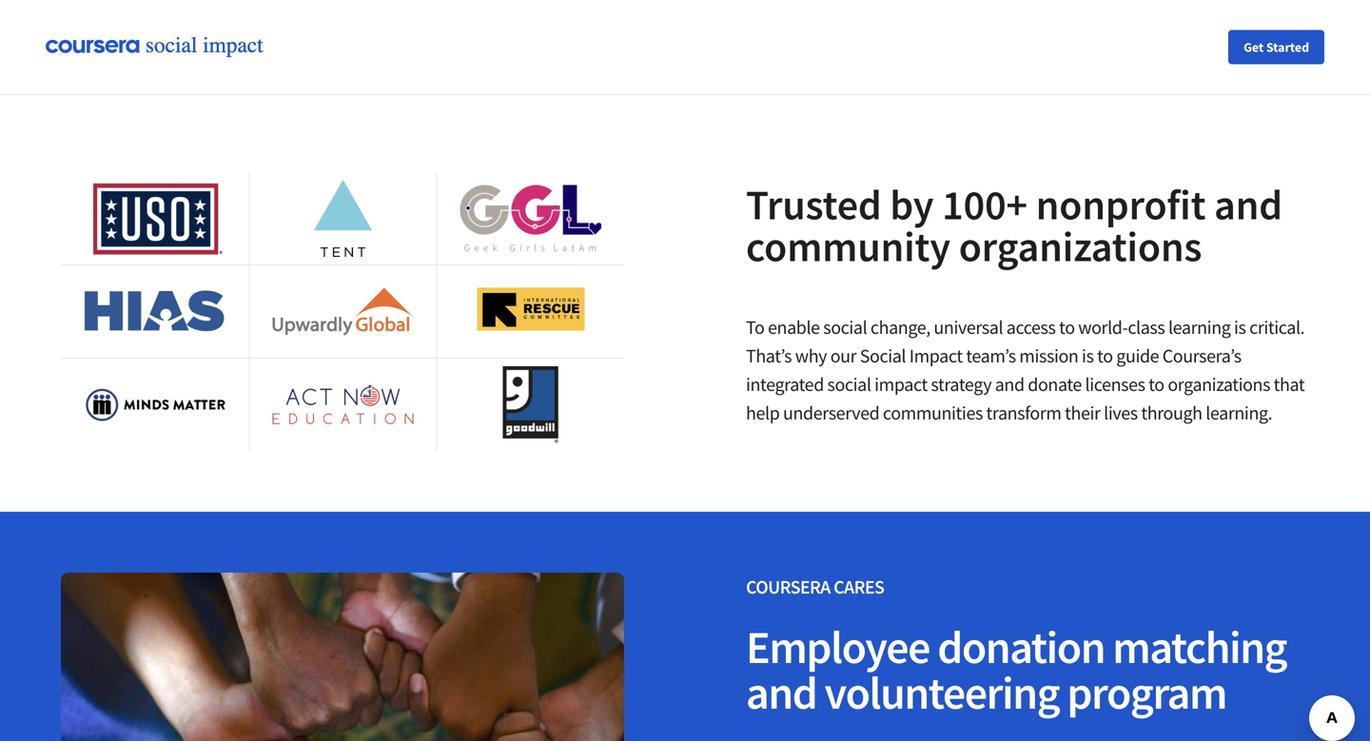 Task type: vqa. For each thing, say whether or not it's contained in the screenshot.
through in the bottom right of the page
yes



Task type: describe. For each thing, give the bounding box(es) containing it.
ggl image
[[460, 185, 601, 252]]

minds matter image
[[85, 388, 226, 421]]

help
[[746, 401, 780, 425]]

to
[[746, 315, 764, 339]]

2 horizontal spatial to
[[1149, 372, 1164, 396]]

world-
[[1078, 315, 1128, 339]]

class
[[1128, 315, 1165, 339]]

strategy
[[931, 372, 991, 396]]

impact
[[874, 372, 927, 396]]

by
[[890, 178, 934, 231]]

started
[[1266, 39, 1309, 56]]

universal
[[934, 315, 1003, 339]]

guide
[[1116, 344, 1159, 368]]

get started
[[1244, 39, 1309, 56]]

licenses
[[1085, 372, 1145, 396]]

1 vertical spatial social
[[827, 372, 871, 396]]

employee
[[746, 618, 930, 675]]

that
[[1274, 372, 1305, 396]]

coursera
[[746, 575, 830, 599]]

social impact logo image
[[46, 35, 274, 60]]

irc image
[[477, 273, 584, 350]]

hias image
[[85, 291, 226, 333]]

upwardly-global logo image
[[272, 288, 414, 335]]

matching
[[1112, 618, 1286, 675]]

and inside trusted by 100+ nonprofit and community organizations
[[1214, 178, 1282, 231]]

tent logo image
[[314, 180, 372, 257]]

critical.
[[1249, 315, 1305, 339]]

and inside to enable social change, universal access to world-class learning is critical. that's why our social impact team's mission is to guide coursera's integrated social impact strategy and donate licenses to organizations that help underserved communities transform their lives through learning.
[[995, 372, 1024, 396]]

1 vertical spatial to
[[1097, 344, 1113, 368]]

get
[[1244, 39, 1264, 56]]

why
[[795, 344, 827, 368]]

organizations inside to enable social change, universal access to world-class learning is critical. that's why our social impact team's mission is to guide coursera's integrated social impact strategy and donate licenses to organizations that help underserved communities transform their lives through learning.
[[1168, 372, 1270, 396]]

100+
[[942, 178, 1028, 231]]

underserved
[[783, 401, 879, 425]]

donation
[[937, 618, 1105, 675]]

transform
[[986, 401, 1061, 425]]

integrated
[[746, 372, 824, 396]]

nonprofit
[[1036, 178, 1206, 231]]



Task type: locate. For each thing, give the bounding box(es) containing it.
coursera's
[[1162, 344, 1241, 368]]

to up mission on the top right
[[1059, 315, 1075, 339]]

learning
[[1168, 315, 1231, 339]]

1 vertical spatial organizations
[[1168, 372, 1270, 396]]

organizations
[[959, 220, 1202, 273], [1168, 372, 1270, 396]]

uso image
[[85, 180, 225, 257]]

social
[[860, 344, 906, 368]]

2 vertical spatial and
[[746, 664, 817, 721]]

coursera cares
[[746, 575, 884, 599]]

is
[[1234, 315, 1246, 339], [1082, 344, 1094, 368]]

cares
[[834, 575, 884, 599]]

employee donation matching and volunteering program
[[746, 618, 1286, 721]]

trusted by 100+ nonprofit and community organizations
[[746, 178, 1282, 273]]

learning.
[[1206, 401, 1272, 425]]

that's
[[746, 344, 792, 368]]

donate
[[1028, 372, 1082, 396]]

team's
[[966, 344, 1016, 368]]

communities
[[883, 401, 983, 425]]

their
[[1065, 401, 1100, 425]]

1 horizontal spatial and
[[995, 372, 1024, 396]]

enable
[[768, 315, 820, 339]]

get started button
[[1228, 30, 1324, 64]]

trusted
[[746, 178, 882, 231]]

change,
[[870, 315, 930, 339]]

is down world-
[[1082, 344, 1094, 368]]

organizations down the coursera's
[[1168, 372, 1270, 396]]

0 vertical spatial and
[[1214, 178, 1282, 231]]

program
[[1067, 664, 1226, 721]]

1 vertical spatial is
[[1082, 344, 1094, 368]]

goodwill image
[[503, 366, 558, 443]]

mission
[[1019, 344, 1078, 368]]

1 horizontal spatial to
[[1097, 344, 1113, 368]]

is left critical.
[[1234, 315, 1246, 339]]

to
[[1059, 315, 1075, 339], [1097, 344, 1113, 368], [1149, 372, 1164, 396]]

impact
[[909, 344, 963, 368]]

0 vertical spatial organizations
[[959, 220, 1202, 273]]

lives
[[1104, 401, 1138, 425]]

social down our on the top
[[827, 372, 871, 396]]

1 horizontal spatial is
[[1234, 315, 1246, 339]]

organizations up world-
[[959, 220, 1202, 273]]

social
[[823, 315, 867, 339], [827, 372, 871, 396]]

community
[[746, 220, 950, 273]]

to down world-
[[1097, 344, 1113, 368]]

access
[[1006, 315, 1056, 339]]

social up our on the top
[[823, 315, 867, 339]]

act now image
[[272, 385, 414, 424]]

volunteering
[[824, 664, 1059, 721]]

our
[[830, 344, 856, 368]]

0 vertical spatial social
[[823, 315, 867, 339]]

2 horizontal spatial and
[[1214, 178, 1282, 231]]

1 vertical spatial and
[[995, 372, 1024, 396]]

and
[[1214, 178, 1282, 231], [995, 372, 1024, 396], [746, 664, 817, 721]]

0 horizontal spatial and
[[746, 664, 817, 721]]

0 horizontal spatial is
[[1082, 344, 1094, 368]]

organizations inside trusted by 100+ nonprofit and community organizations
[[959, 220, 1202, 273]]

and inside employee donation matching and volunteering program
[[746, 664, 817, 721]]

through
[[1141, 401, 1202, 425]]

to enable social change, universal access to world-class learning is critical. that's why our social impact team's mission is to guide coursera's integrated social impact strategy and donate licenses to organizations that help underserved communities transform their lives through learning.
[[746, 315, 1305, 425]]

to up through
[[1149, 372, 1164, 396]]

0 vertical spatial is
[[1234, 315, 1246, 339]]

2 vertical spatial to
[[1149, 372, 1164, 396]]

0 vertical spatial to
[[1059, 315, 1075, 339]]

0 horizontal spatial to
[[1059, 315, 1075, 339]]



